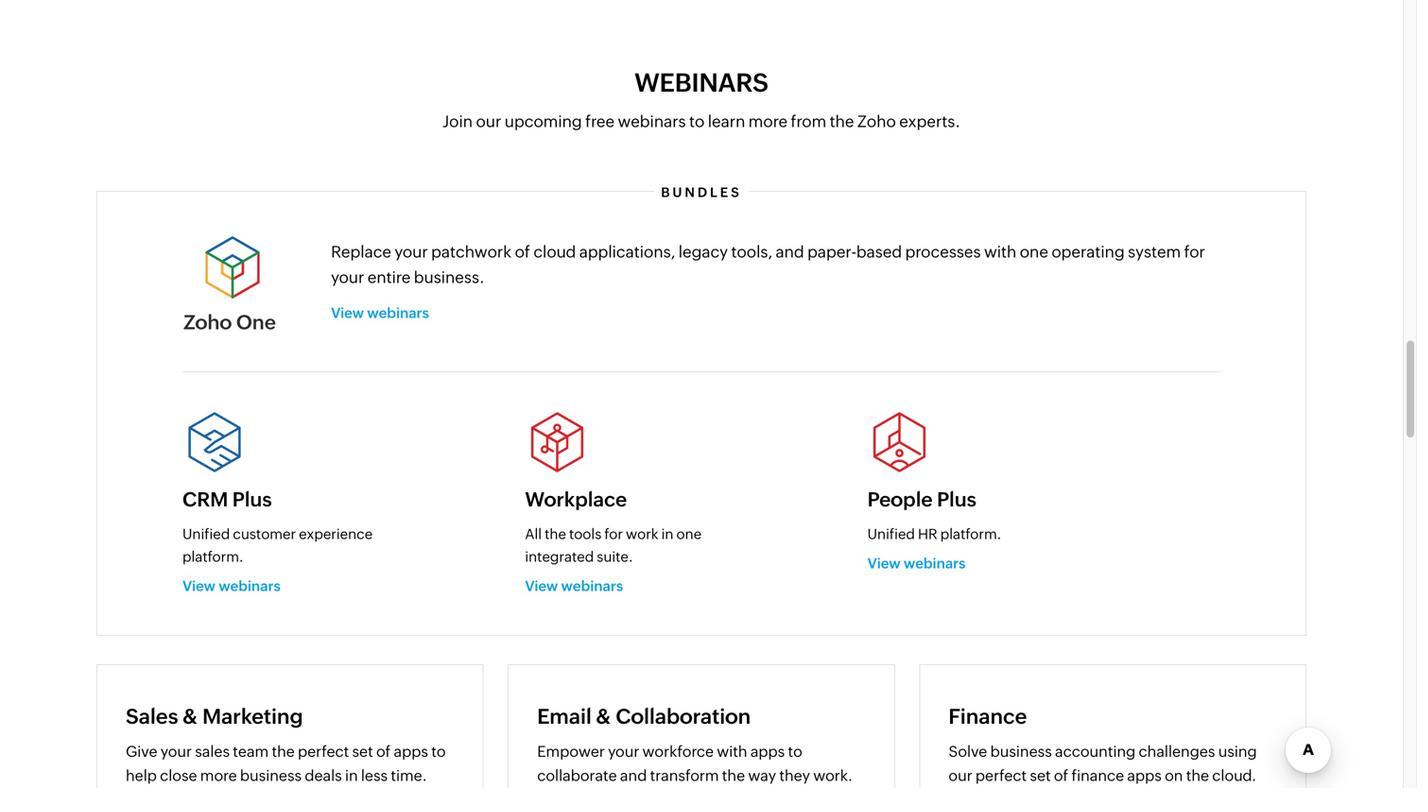 Task type: describe. For each thing, give the bounding box(es) containing it.
your for give your sales team the perfect set of apps to help close more business deals in less time.
[[161, 743, 192, 761]]

replace your patchwork of cloud applications, legacy tools, and paper-based processes with one operating system for your entire business.
[[331, 243, 1206, 287]]

your for replace your patchwork of cloud applications, legacy tools, and paper-based processes with one operating system for your entire business.
[[395, 243, 428, 261]]

team
[[233, 743, 269, 761]]

all
[[525, 526, 542, 543]]

one inside all the tools for work in one integrated suite.
[[677, 526, 702, 543]]

empower your workforce with apps to collaborate and transform the way they work.
[[537, 743, 853, 785]]

more inside give your sales team the perfect set of apps to help close more business deals in less time.
[[200, 768, 237, 785]]

the inside all the tools for work in one integrated suite.
[[545, 526, 567, 543]]

replace
[[331, 243, 392, 261]]

finance
[[1072, 768, 1125, 785]]

join our upcoming free webinars to learn more from the zoho experts.
[[443, 112, 961, 130]]

based
[[857, 243, 903, 261]]

close
[[160, 768, 197, 785]]

experience
[[299, 526, 373, 543]]

cloud.
[[1213, 768, 1257, 785]]

the right from at the right top of page
[[830, 112, 855, 130]]

people plus link
[[868, 489, 977, 511]]

1 horizontal spatial zoho
[[858, 112, 897, 130]]

applications,
[[580, 243, 676, 261]]

unified customer experience platform.
[[183, 526, 373, 566]]

patchwork
[[431, 243, 512, 261]]

system
[[1129, 243, 1182, 261]]

of inside solve business accounting challenges using our perfect set of finance apps on the cloud.
[[1055, 768, 1069, 785]]

view for workplace
[[525, 578, 558, 595]]

they
[[780, 768, 811, 785]]

of inside give your sales team the perfect set of apps to help close more business deals in less time.
[[376, 743, 391, 761]]

work
[[626, 526, 659, 543]]

view webinars for crm plus
[[183, 578, 281, 595]]

zoho one link
[[183, 230, 277, 334]]

using
[[1219, 743, 1258, 761]]

webinars for people plus
[[904, 556, 966, 572]]

give
[[126, 743, 158, 761]]

business inside give your sales team the perfect set of apps to help close more business deals in less time.
[[240, 768, 302, 785]]

experts.
[[900, 112, 961, 130]]

suite.
[[597, 549, 633, 566]]

cloud
[[534, 243, 576, 261]]

one inside 'replace your patchwork of cloud applications, legacy tools, and paper-based processes with one operating system for your entire business.'
[[1020, 243, 1049, 261]]

apps inside give your sales team the perfect set of apps to help close more business deals in less time.
[[394, 743, 428, 761]]

apps inside solve business accounting challenges using our perfect set of finance apps on the cloud.
[[1128, 768, 1162, 785]]

your for empower your workforce with apps to collaborate and transform the way they work.
[[608, 743, 640, 761]]

view webinars link down entire
[[331, 305, 429, 322]]

webinars down entire
[[367, 305, 429, 322]]

for inside 'replace your patchwork of cloud applications, legacy tools, and paper-based processes with one operating system for your entire business.'
[[1185, 243, 1206, 261]]

and inside 'replace your patchwork of cloud applications, legacy tools, and paper-based processes with one operating system for your entire business.'
[[776, 243, 805, 261]]

set inside solve business accounting challenges using our perfect set of finance apps on the cloud.
[[1030, 768, 1051, 785]]

crm plus link
[[183, 489, 272, 511]]

zoho one
[[184, 311, 276, 334]]

unified for people
[[868, 526, 916, 543]]

of inside 'replace your patchwork of cloud applications, legacy tools, and paper-based processes with one operating system for your entire business.'
[[515, 243, 531, 261]]

view down replace
[[331, 305, 364, 322]]

paper-
[[808, 243, 857, 261]]

view webinars link for workplace
[[525, 578, 624, 595]]

business inside solve business accounting challenges using our perfect set of finance apps on the cloud.
[[991, 743, 1053, 761]]

view for people plus
[[868, 556, 901, 572]]

for inside all the tools for work in one integrated suite.
[[605, 526, 623, 543]]

the inside give your sales team the perfect set of apps to help close more business deals in less time.
[[272, 743, 295, 761]]

processes
[[906, 243, 981, 261]]

webinars for workplace
[[561, 578, 624, 595]]

one
[[236, 311, 276, 334]]

workplace
[[525, 489, 627, 511]]

in inside all the tools for work in one integrated suite.
[[662, 526, 674, 543]]

to inside give your sales team the perfect set of apps to help close more business deals in less time.
[[432, 743, 446, 761]]

the inside solve business accounting challenges using our perfect set of finance apps on the cloud.
[[1187, 768, 1210, 785]]

perfect inside give your sales team the perfect set of apps to help close more business deals in less time.
[[298, 743, 349, 761]]

business.
[[414, 268, 485, 287]]

to for webinars
[[690, 112, 705, 130]]

view webinars link for crm plus
[[183, 578, 281, 595]]

learn
[[708, 112, 746, 130]]



Task type: locate. For each thing, give the bounding box(es) containing it.
0 vertical spatial platform.
[[941, 526, 1002, 543]]

1 horizontal spatial &
[[597, 705, 612, 729]]

webinars down unified customer experience platform.
[[219, 578, 281, 595]]

view webinars down unified customer experience platform.
[[183, 578, 281, 595]]

1 horizontal spatial apps
[[751, 743, 785, 761]]

tools
[[569, 526, 602, 543]]

apps up time.
[[394, 743, 428, 761]]

0 horizontal spatial platform.
[[183, 549, 244, 566]]

0 horizontal spatial one
[[677, 526, 702, 543]]

1 vertical spatial more
[[200, 768, 237, 785]]

set inside give your sales team the perfect set of apps to help close more business deals in less time.
[[352, 743, 373, 761]]

1 vertical spatial set
[[1030, 768, 1051, 785]]

the right on
[[1187, 768, 1210, 785]]

to
[[690, 112, 705, 130], [432, 743, 446, 761], [788, 743, 803, 761]]

accounting
[[1056, 743, 1136, 761]]

view
[[331, 305, 364, 322], [868, 556, 901, 572], [183, 578, 216, 595], [525, 578, 558, 595]]

way
[[749, 768, 777, 785]]

business down finance
[[991, 743, 1053, 761]]

more down the sales
[[200, 768, 237, 785]]

1 vertical spatial business
[[240, 768, 302, 785]]

apps inside empower your workforce with apps to collaborate and transform the way they work.
[[751, 743, 785, 761]]

hr
[[918, 526, 938, 543]]

0 vertical spatial one
[[1020, 243, 1049, 261]]

0 horizontal spatial zoho
[[184, 311, 232, 334]]

and inside empower your workforce with apps to collaborate and transform the way they work.
[[620, 768, 647, 785]]

for up suite.
[[605, 526, 623, 543]]

unified hr platform.
[[868, 526, 1002, 543]]

1 horizontal spatial one
[[1020, 243, 1049, 261]]

& for email
[[597, 705, 612, 729]]

2 horizontal spatial apps
[[1128, 768, 1162, 785]]

0 horizontal spatial our
[[476, 112, 502, 130]]

0 horizontal spatial to
[[432, 743, 446, 761]]

0 vertical spatial our
[[476, 112, 502, 130]]

1 horizontal spatial platform.
[[941, 526, 1002, 543]]

1 horizontal spatial in
[[662, 526, 674, 543]]

1 vertical spatial and
[[620, 768, 647, 785]]

0 vertical spatial perfect
[[298, 743, 349, 761]]

1 horizontal spatial unified
[[868, 526, 916, 543]]

0 vertical spatial for
[[1185, 243, 1206, 261]]

1 vertical spatial one
[[677, 526, 702, 543]]

business
[[991, 743, 1053, 761], [240, 768, 302, 785]]

0 horizontal spatial with
[[717, 743, 748, 761]]

sales
[[126, 705, 178, 729]]

webinars
[[618, 112, 686, 130], [367, 305, 429, 322], [904, 556, 966, 572], [219, 578, 281, 595], [561, 578, 624, 595]]

set
[[352, 743, 373, 761], [1030, 768, 1051, 785]]

entire
[[368, 268, 411, 287]]

1 & from the left
[[183, 705, 198, 729]]

integrated
[[525, 549, 594, 566]]

sales & marketing
[[126, 705, 303, 729]]

0 horizontal spatial of
[[376, 743, 391, 761]]

1 unified from the left
[[183, 526, 230, 543]]

your down replace
[[331, 268, 365, 287]]

0 horizontal spatial set
[[352, 743, 373, 761]]

of up less
[[376, 743, 391, 761]]

collaborate
[[537, 768, 617, 785]]

business down team
[[240, 768, 302, 785]]

1 horizontal spatial and
[[776, 243, 805, 261]]

solve business accounting challenges using our perfect set of finance apps on the cloud.
[[949, 743, 1258, 785]]

crm
[[183, 489, 228, 511]]

people
[[868, 489, 933, 511]]

email
[[537, 705, 592, 729]]

unified for crm
[[183, 526, 230, 543]]

view down crm
[[183, 578, 216, 595]]

view webinars
[[331, 305, 429, 322], [868, 556, 966, 572], [183, 578, 281, 595], [525, 578, 624, 595]]

platform.
[[941, 526, 1002, 543], [183, 549, 244, 566]]

perfect
[[298, 743, 349, 761], [976, 768, 1027, 785]]

1 horizontal spatial of
[[515, 243, 531, 261]]

platform. down 'customer'
[[183, 549, 244, 566]]

one right work
[[677, 526, 702, 543]]

solve
[[949, 743, 988, 761]]

0 horizontal spatial unified
[[183, 526, 230, 543]]

tools,
[[732, 243, 773, 261]]

for
[[1185, 243, 1206, 261], [605, 526, 623, 543]]

set up less
[[352, 743, 373, 761]]

1 vertical spatial zoho
[[184, 311, 232, 334]]

transform
[[650, 768, 719, 785]]

the left way
[[722, 768, 745, 785]]

& for sales
[[183, 705, 198, 729]]

0 horizontal spatial perfect
[[298, 743, 349, 761]]

zoho
[[858, 112, 897, 130], [184, 311, 232, 334]]

operating
[[1052, 243, 1125, 261]]

on
[[1165, 768, 1184, 785]]

view down unified hr platform.
[[868, 556, 901, 572]]

from
[[791, 112, 827, 130]]

2 plus from the left
[[938, 489, 977, 511]]

plus up unified hr platform.
[[938, 489, 977, 511]]

our inside solve business accounting challenges using our perfect set of finance apps on the cloud.
[[949, 768, 973, 785]]

1 horizontal spatial to
[[690, 112, 705, 130]]

free
[[586, 112, 615, 130]]

view webinars down hr
[[868, 556, 966, 572]]

0 vertical spatial of
[[515, 243, 531, 261]]

with right "processes"
[[985, 243, 1017, 261]]

& right sales
[[183, 705, 198, 729]]

1 horizontal spatial for
[[1185, 243, 1206, 261]]

1 vertical spatial with
[[717, 743, 748, 761]]

help
[[126, 768, 157, 785]]

platform. inside unified customer experience platform.
[[183, 549, 244, 566]]

1 vertical spatial for
[[605, 526, 623, 543]]

upcoming
[[505, 112, 582, 130]]

in
[[662, 526, 674, 543], [345, 768, 358, 785]]

webinars
[[635, 68, 769, 98]]

webinars right the free
[[618, 112, 686, 130]]

your inside give your sales team the perfect set of apps to help close more business deals in less time.
[[161, 743, 192, 761]]

more left from at the right top of page
[[749, 112, 788, 130]]

view webinars link down hr
[[868, 556, 966, 572]]

plus up 'customer'
[[233, 489, 272, 511]]

workforce
[[643, 743, 714, 761]]

give your sales team the perfect set of apps to help close more business deals in less time.
[[126, 743, 446, 785]]

and
[[776, 243, 805, 261], [620, 768, 647, 785]]

challenges
[[1139, 743, 1216, 761]]

your inside empower your workforce with apps to collaborate and transform the way they work.
[[608, 743, 640, 761]]

crm plus
[[183, 489, 272, 511]]

legacy
[[679, 243, 728, 261]]

with
[[985, 243, 1017, 261], [717, 743, 748, 761]]

0 vertical spatial business
[[991, 743, 1053, 761]]

perfect inside solve business accounting challenges using our perfect set of finance apps on the cloud.
[[976, 768, 1027, 785]]

1 horizontal spatial set
[[1030, 768, 1051, 785]]

the
[[830, 112, 855, 130], [545, 526, 567, 543], [272, 743, 295, 761], [722, 768, 745, 785], [1187, 768, 1210, 785]]

your up entire
[[395, 243, 428, 261]]

0 horizontal spatial plus
[[233, 489, 272, 511]]

marketing
[[202, 705, 303, 729]]

unified inside unified customer experience platform.
[[183, 526, 230, 543]]

the inside empower your workforce with apps to collaborate and transform the way they work.
[[722, 768, 745, 785]]

1 vertical spatial of
[[376, 743, 391, 761]]

view webinars for workplace
[[525, 578, 624, 595]]

webinars down unified hr platform.
[[904, 556, 966, 572]]

finance
[[949, 705, 1028, 729]]

work.
[[814, 768, 853, 785]]

zoho left experts.
[[858, 112, 897, 130]]

1 vertical spatial perfect
[[976, 768, 1027, 785]]

webinars down suite.
[[561, 578, 624, 595]]

view down integrated
[[525, 578, 558, 595]]

for right system
[[1185, 243, 1206, 261]]

perfect down solve
[[976, 768, 1027, 785]]

empower
[[537, 743, 605, 761]]

customer
[[233, 526, 296, 543]]

deals
[[305, 768, 342, 785]]

2 & from the left
[[597, 705, 612, 729]]

view webinars link for people plus
[[868, 556, 966, 572]]

and down workforce
[[620, 768, 647, 785]]

perfect up deals
[[298, 743, 349, 761]]

0 horizontal spatial more
[[200, 768, 237, 785]]

email & collaboration
[[537, 705, 751, 729]]

sales
[[195, 743, 230, 761]]

set left finance
[[1030, 768, 1051, 785]]

of
[[515, 243, 531, 261], [376, 743, 391, 761], [1055, 768, 1069, 785]]

1 vertical spatial our
[[949, 768, 973, 785]]

with up transform
[[717, 743, 748, 761]]

view webinars for people plus
[[868, 556, 966, 572]]

less
[[361, 768, 388, 785]]

bundles
[[661, 185, 742, 200]]

our down solve
[[949, 768, 973, 785]]

of left finance
[[1055, 768, 1069, 785]]

0 horizontal spatial for
[[605, 526, 623, 543]]

with inside 'replace your patchwork of cloud applications, legacy tools, and paper-based processes with one operating system for your entire business.'
[[985, 243, 1017, 261]]

the right all at the bottom
[[545, 526, 567, 543]]

unified down people
[[868, 526, 916, 543]]

0 vertical spatial set
[[352, 743, 373, 761]]

2 vertical spatial of
[[1055, 768, 1069, 785]]

join
[[443, 112, 473, 130]]

0 vertical spatial and
[[776, 243, 805, 261]]

0 vertical spatial with
[[985, 243, 1017, 261]]

1 vertical spatial in
[[345, 768, 358, 785]]

one
[[1020, 243, 1049, 261], [677, 526, 702, 543]]

view webinars link down integrated
[[525, 578, 624, 595]]

2 horizontal spatial to
[[788, 743, 803, 761]]

in right work
[[662, 526, 674, 543]]

one left operating
[[1020, 243, 1049, 261]]

view webinars down integrated
[[525, 578, 624, 595]]

more
[[749, 112, 788, 130], [200, 768, 237, 785]]

to inside empower your workforce with apps to collaborate and transform the way they work.
[[788, 743, 803, 761]]

our right join
[[476, 112, 502, 130]]

1 horizontal spatial perfect
[[976, 768, 1027, 785]]

0 vertical spatial more
[[749, 112, 788, 130]]

in inside give your sales team the perfect set of apps to help close more business deals in less time.
[[345, 768, 358, 785]]

apps
[[394, 743, 428, 761], [751, 743, 785, 761], [1128, 768, 1162, 785]]

1 plus from the left
[[233, 489, 272, 511]]

2 unified from the left
[[868, 526, 916, 543]]

in left less
[[345, 768, 358, 785]]

1 horizontal spatial business
[[991, 743, 1053, 761]]

0 vertical spatial zoho
[[858, 112, 897, 130]]

view webinars link
[[331, 305, 429, 322], [868, 556, 966, 572], [183, 578, 281, 595], [525, 578, 624, 595]]

your up close
[[161, 743, 192, 761]]

with inside empower your workforce with apps to collaborate and transform the way they work.
[[717, 743, 748, 761]]

0 horizontal spatial in
[[345, 768, 358, 785]]

1 vertical spatial platform.
[[183, 549, 244, 566]]

0 vertical spatial in
[[662, 526, 674, 543]]

plus for crm plus
[[233, 489, 272, 511]]

platform. right hr
[[941, 526, 1002, 543]]

1 horizontal spatial more
[[749, 112, 788, 130]]

plus
[[233, 489, 272, 511], [938, 489, 977, 511]]

your down email & collaboration
[[608, 743, 640, 761]]

workplace link
[[525, 489, 627, 511]]

time.
[[391, 768, 427, 785]]

plus for people plus
[[938, 489, 977, 511]]

view for crm plus
[[183, 578, 216, 595]]

unified
[[183, 526, 230, 543], [868, 526, 916, 543]]

1 horizontal spatial plus
[[938, 489, 977, 511]]

0 horizontal spatial apps
[[394, 743, 428, 761]]

and right tools,
[[776, 243, 805, 261]]

view webinars down entire
[[331, 305, 429, 322]]

1 horizontal spatial our
[[949, 768, 973, 785]]

0 horizontal spatial and
[[620, 768, 647, 785]]

the right team
[[272, 743, 295, 761]]

view webinars link down unified customer experience platform.
[[183, 578, 281, 595]]

your
[[395, 243, 428, 261], [331, 268, 365, 287], [161, 743, 192, 761], [608, 743, 640, 761]]

0 horizontal spatial business
[[240, 768, 302, 785]]

to for email & collaboration
[[788, 743, 803, 761]]

0 horizontal spatial &
[[183, 705, 198, 729]]

of left cloud
[[515, 243, 531, 261]]

zoho left one at top
[[184, 311, 232, 334]]

apps up way
[[751, 743, 785, 761]]

1 horizontal spatial with
[[985, 243, 1017, 261]]

apps left on
[[1128, 768, 1162, 785]]

all the tools for work in one integrated suite.
[[525, 526, 702, 566]]

webinars for crm plus
[[219, 578, 281, 595]]

&
[[183, 705, 198, 729], [597, 705, 612, 729]]

unified down crm
[[183, 526, 230, 543]]

people plus
[[868, 489, 977, 511]]

2 horizontal spatial of
[[1055, 768, 1069, 785]]

collaboration
[[616, 705, 751, 729]]

& right email
[[597, 705, 612, 729]]



Task type: vqa. For each thing, say whether or not it's contained in the screenshot.
to related to Email & Collaboration
yes



